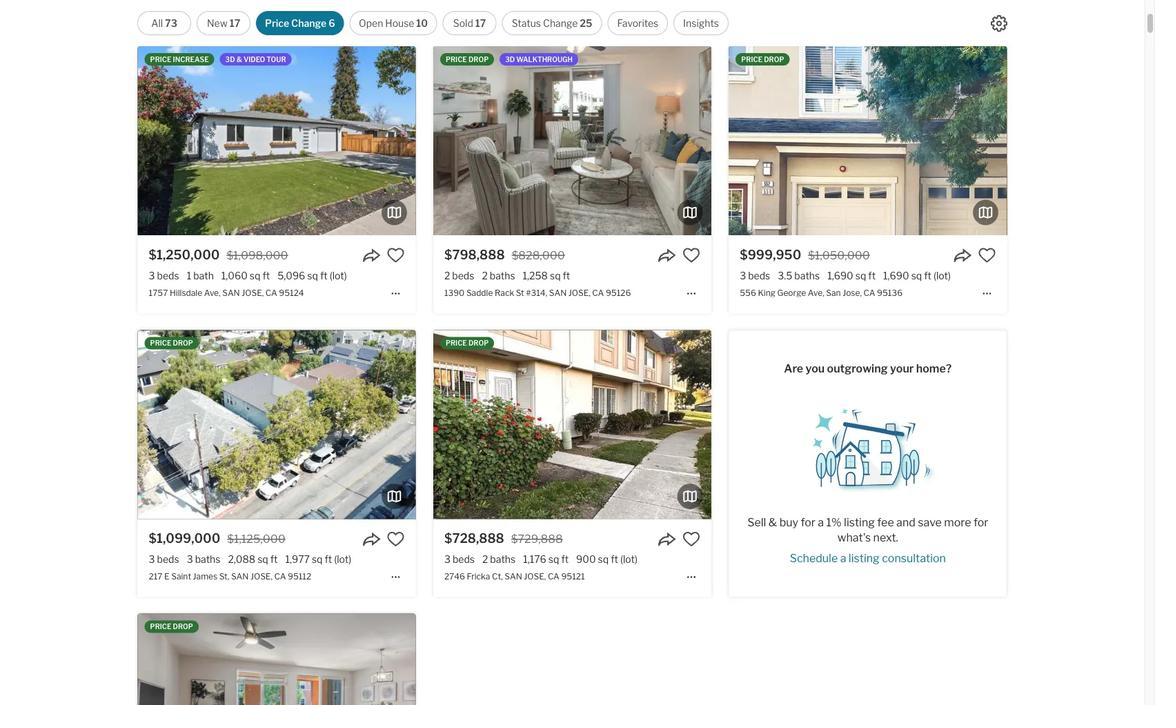 Task type: vqa. For each thing, say whether or not it's contained in the screenshot.
Up to $900 button
no



Task type: describe. For each thing, give the bounding box(es) containing it.
1,977
[[285, 554, 310, 565]]

Insights radio
[[674, 11, 729, 35]]

status change 25
[[512, 17, 592, 29]]

ft for 1,060 sq ft
[[263, 270, 270, 282]]

price change 6
[[265, 17, 335, 29]]

price drop for $798,888
[[446, 55, 489, 63]]

hillsdale
[[170, 288, 202, 298]]

25
[[580, 17, 592, 29]]

an image of a house image
[[799, 399, 937, 493]]

1,258
[[523, 270, 548, 282]]

sq for 2,088 sq ft
[[258, 554, 268, 565]]

10
[[416, 17, 428, 29]]

fricka
[[467, 572, 490, 582]]

3 up saint
[[187, 554, 193, 565]]

jose,
[[843, 288, 862, 298]]

save
[[918, 516, 942, 529]]

2 baths for $728,888
[[482, 554, 516, 565]]

(lot) for $728,888
[[620, 554, 638, 565]]

2 for $728,888
[[482, 554, 488, 565]]

schedule
[[790, 552, 838, 565]]

a inside the "sell & buy for a 1% listing fee and save more for what's next."
[[818, 516, 824, 529]]

95126
[[606, 288, 631, 298]]

(lot) for $1,099,000
[[334, 554, 351, 565]]

1,176
[[523, 554, 546, 565]]

$728,888 $729,888
[[444, 531, 563, 546]]

favorite button image for $999,950
[[978, 246, 996, 264]]

$798,888
[[444, 247, 505, 262]]

2 photo of 217 e saint james st, san jose, ca 95112 image from the left
[[416, 330, 694, 519]]

ft for 1,176 sq ft
[[561, 554, 569, 565]]

ca right jose,
[[864, 288, 875, 298]]

sq for 1,690 sq ft
[[856, 270, 866, 282]]

ft for 900 sq ft (lot)
[[611, 554, 618, 565]]

status
[[512, 17, 541, 29]]

$1,099,000 $1,125,000
[[149, 531, 286, 546]]

#314,
[[526, 288, 547, 298]]

3 for $1,250,000
[[149, 270, 155, 282]]

$828,000
[[512, 248, 565, 262]]

baths for $798,888
[[490, 270, 515, 282]]

3 beds for $1,099,000
[[149, 554, 179, 565]]

sq for 1,690 sq ft (lot)
[[911, 270, 922, 282]]

900
[[576, 554, 596, 565]]

ft for 1,258 sq ft
[[563, 270, 570, 282]]

ca left 95124
[[266, 288, 277, 298]]

king
[[758, 288, 776, 298]]

insights
[[683, 17, 719, 29]]

san right st,
[[231, 572, 249, 582]]

2 photo of 1390 saddle rack st #314, san jose, ca 95126 image from the left
[[711, 46, 990, 235]]

jose, down "1,258 sq ft"
[[569, 288, 591, 298]]

and
[[897, 516, 916, 529]]

are you outgrowing your home?
[[784, 362, 952, 375]]

6
[[329, 17, 335, 29]]

fee
[[877, 516, 894, 529]]

1,977 sq ft (lot)
[[285, 554, 351, 565]]

2 ave, from the left
[[808, 288, 825, 298]]

price for $999,950
[[741, 55, 763, 63]]

price increase
[[150, 55, 209, 63]]

james
[[193, 572, 218, 582]]

1 for from the left
[[801, 516, 816, 529]]

video
[[244, 55, 265, 63]]

$999,950 $1,050,000
[[740, 247, 870, 262]]

217
[[149, 572, 163, 582]]

sq for 1,176 sq ft
[[549, 554, 559, 565]]

3 for $1,099,000
[[149, 554, 155, 565]]

2 for from the left
[[974, 516, 989, 529]]

1 photo of 1310 saddle rack st #327, san jose, ca 95126 image from the left
[[138, 614, 416, 705]]

3 baths
[[187, 554, 220, 565]]

price for $1,250,000
[[150, 55, 171, 63]]

$729,888
[[511, 532, 563, 546]]

$1,099,000
[[149, 531, 220, 546]]

ft for 5,096 sq ft (lot)
[[320, 270, 328, 282]]

1 photo of 556 king george ave, san jose, ca 95136 image from the left
[[729, 46, 1007, 235]]

2 baths for $798,888
[[482, 270, 515, 282]]

1,690 sq ft (lot)
[[883, 270, 951, 282]]

95121
[[561, 572, 585, 582]]

ft for 1,690 sq ft (lot)
[[924, 270, 932, 282]]

san
[[826, 288, 841, 298]]

bath
[[193, 270, 214, 282]]

1 vertical spatial listing
[[849, 552, 880, 565]]

ct,
[[492, 572, 503, 582]]

1%
[[826, 516, 842, 529]]

2 photo of 1310 saddle rack st #327, san jose, ca 95126 image from the left
[[416, 614, 694, 705]]

$1,098,000
[[227, 248, 288, 262]]

rack
[[495, 288, 514, 298]]

sq for 1,977 sq ft (lot)
[[312, 554, 323, 565]]

san right the ct,
[[505, 572, 522, 582]]

new
[[207, 17, 228, 29]]

1 photo of 1757 hillsdale ave, san jose, ca 95124 image from the left
[[138, 46, 416, 235]]

beds for $999,950
[[748, 270, 770, 282]]

price drop for $1,099,000
[[150, 339, 193, 347]]

1390
[[444, 288, 465, 298]]

increase
[[173, 55, 209, 63]]

217 e saint james st, san jose, ca 95112
[[149, 572, 311, 582]]

1 vertical spatial a
[[840, 552, 846, 565]]

you
[[806, 362, 825, 375]]

900 sq ft (lot)
[[576, 554, 638, 565]]

$1,250,000 $1,098,000
[[149, 247, 288, 262]]

1,690 for 1,690 sq ft (lot)
[[883, 270, 909, 282]]

drop for $1,099,000
[[173, 339, 193, 347]]

ft for 1,977 sq ft (lot)
[[325, 554, 332, 565]]

1 photo of 217 e saint james st, san jose, ca 95112 image from the left
[[138, 330, 416, 519]]

schedule a listing consultation
[[790, 552, 946, 565]]

1
[[187, 270, 191, 282]]

(lot) for $999,950
[[934, 270, 951, 282]]

new 17
[[207, 17, 240, 29]]

(lot) for $1,250,000
[[330, 270, 347, 282]]

New radio
[[197, 11, 251, 35]]

beds for $1,250,000
[[157, 270, 179, 282]]

5,096 sq ft (lot)
[[278, 270, 347, 282]]

95112
[[288, 572, 311, 582]]

3 for $728,888
[[444, 554, 451, 565]]

3d walkthrough
[[505, 55, 573, 63]]

3d for $798,888
[[505, 55, 515, 63]]

price for $798,888
[[446, 55, 467, 63]]

saddle
[[466, 288, 493, 298]]

walkthrough
[[516, 55, 573, 63]]

are
[[784, 362, 803, 375]]

$798,888 $828,000
[[444, 247, 565, 262]]

favorites
[[617, 17, 659, 29]]

favorite button checkbox for $1,250,000
[[387, 246, 405, 264]]

Sold radio
[[443, 11, 497, 35]]

drop for $728,888
[[469, 339, 489, 347]]

1,690 sq ft
[[828, 270, 876, 282]]

consultation
[[882, 552, 946, 565]]

556 king george ave, san jose, ca 95136
[[740, 288, 903, 298]]

open house 10
[[359, 17, 428, 29]]

Open House radio
[[350, 11, 437, 35]]



Task type: locate. For each thing, give the bounding box(es) containing it.
1390 saddle rack st #314, san jose, ca 95126
[[444, 288, 631, 298]]

for right more
[[974, 516, 989, 529]]

listing inside the "sell & buy for a 1% listing fee and save more for what's next."
[[844, 516, 875, 529]]

5,096
[[278, 270, 305, 282]]

0 horizontal spatial 1,690
[[828, 270, 854, 282]]

jose, down 1,176
[[524, 572, 546, 582]]

3 beds for $999,950
[[740, 270, 770, 282]]

jose,
[[242, 288, 264, 298], [569, 288, 591, 298], [251, 572, 273, 582], [524, 572, 546, 582]]

price drop for $999,950
[[741, 55, 784, 63]]

1,060
[[221, 270, 248, 282]]

beds for $1,099,000
[[157, 554, 179, 565]]

drop for $798,888
[[469, 55, 489, 63]]

Price Change radio
[[256, 11, 344, 35]]

$1,125,000
[[227, 532, 286, 546]]

1 horizontal spatial ave,
[[808, 288, 825, 298]]

2 up fricka
[[482, 554, 488, 565]]

2 photo of 2746 fricka ct, san jose, ca 95121 image from the left
[[711, 330, 990, 519]]

0 horizontal spatial 17
[[230, 17, 240, 29]]

1 ave, from the left
[[204, 288, 221, 298]]

baths up the ct,
[[490, 554, 516, 565]]

sq up jose,
[[856, 270, 866, 282]]

favorite button checkbox for $798,888
[[683, 246, 701, 264]]

Favorites radio
[[608, 11, 668, 35]]

2 baths up the ct,
[[482, 554, 516, 565]]

price
[[265, 17, 289, 29]]

0 horizontal spatial a
[[818, 516, 824, 529]]

3d & video tour
[[225, 55, 286, 63]]

$1,050,000
[[808, 248, 870, 262]]

2 2 baths from the top
[[482, 554, 516, 565]]

all
[[151, 17, 163, 29]]

3 beds for $728,888
[[444, 554, 475, 565]]

more
[[944, 516, 971, 529]]

1 photo of 1390 saddle rack st #314, san jose, ca 95126 image from the left
[[433, 46, 712, 235]]

sold
[[453, 17, 473, 29]]

photo of 2746 fricka ct, san jose, ca 95121 image
[[433, 330, 712, 519], [711, 330, 990, 519]]

1,060 sq ft
[[221, 270, 270, 282]]

sell & buy for a 1% listing fee and save more for what's next.
[[748, 516, 989, 544]]

baths down $999,950 $1,050,000
[[795, 270, 820, 282]]

ca
[[266, 288, 277, 298], [592, 288, 604, 298], [864, 288, 875, 298], [274, 572, 286, 582], [548, 572, 560, 582]]

change for 25
[[543, 17, 578, 29]]

ave, left san
[[808, 288, 825, 298]]

photo of 556 king george ave, san jose, ca 95136 image
[[729, 46, 1007, 235], [1007, 46, 1155, 235]]

1 photo of 2746 fricka ct, san jose, ca 95121 image from the left
[[433, 330, 712, 519]]

sq right 1,176
[[549, 554, 559, 565]]

3 up 556
[[740, 270, 746, 282]]

3d left walkthrough
[[505, 55, 515, 63]]

3 up "2746"
[[444, 554, 451, 565]]

favorite button image
[[387, 246, 405, 264], [978, 246, 996, 264]]

favorite button image for $728,888
[[683, 530, 701, 548]]

beds for $728,888
[[453, 554, 475, 565]]

sq right the 2,088
[[258, 554, 268, 565]]

change left 6
[[291, 17, 327, 29]]

Status Change radio
[[502, 11, 602, 35]]

for
[[801, 516, 816, 529], [974, 516, 989, 529]]

change inside radio
[[543, 17, 578, 29]]

beds up "2746"
[[453, 554, 475, 565]]

0 vertical spatial 2 baths
[[482, 270, 515, 282]]

house
[[385, 17, 414, 29]]

your
[[890, 362, 914, 375]]

favorite button checkbox
[[387, 246, 405, 264], [683, 246, 701, 264], [978, 246, 996, 264], [683, 530, 701, 548]]

san
[[222, 288, 240, 298], [549, 288, 567, 298], [231, 572, 249, 582], [505, 572, 522, 582]]

all 73
[[151, 17, 177, 29]]

1 2 baths from the top
[[482, 270, 515, 282]]

17 inside new option
[[230, 17, 240, 29]]

baths for $728,888
[[490, 554, 516, 565]]

favorite button image for $1,099,000
[[387, 530, 405, 548]]

ave, down bath
[[204, 288, 221, 298]]

73
[[165, 17, 177, 29]]

2 change from the left
[[543, 17, 578, 29]]

2,088
[[228, 554, 255, 565]]

baths up rack
[[490, 270, 515, 282]]

& for video
[[236, 55, 242, 63]]

price for $728,888
[[446, 339, 467, 347]]

1 vertical spatial &
[[769, 516, 777, 529]]

sq for 1,060 sq ft
[[250, 270, 260, 282]]

favorite button checkbox for $999,950
[[978, 246, 996, 264]]

&
[[236, 55, 242, 63], [769, 516, 777, 529]]

$728,888
[[444, 531, 504, 546]]

1757 hillsdale ave, san jose, ca 95124
[[149, 288, 304, 298]]

a down what's
[[840, 552, 846, 565]]

& inside the "sell & buy for a 1% listing fee and save more for what's next."
[[769, 516, 777, 529]]

price
[[150, 55, 171, 63], [446, 55, 467, 63], [741, 55, 763, 63], [150, 339, 171, 347], [446, 339, 467, 347], [150, 623, 171, 631]]

st,
[[219, 572, 229, 582]]

ft for 2,088 sq ft
[[270, 554, 278, 565]]

3 beds up 1757
[[149, 270, 179, 282]]

3 up the 217
[[149, 554, 155, 565]]

3
[[149, 270, 155, 282], [740, 270, 746, 282], [149, 554, 155, 565], [187, 554, 193, 565], [444, 554, 451, 565]]

beds for $798,888
[[452, 270, 474, 282]]

listing
[[844, 516, 875, 529], [849, 552, 880, 565]]

change left 25
[[543, 17, 578, 29]]

change
[[291, 17, 327, 29], [543, 17, 578, 29]]

1,690 up 95136
[[883, 270, 909, 282]]

sq for 1,258 sq ft
[[550, 270, 561, 282]]

jose, down 1,060 sq ft
[[242, 288, 264, 298]]

(lot)
[[330, 270, 347, 282], [934, 270, 951, 282], [334, 554, 351, 565], [620, 554, 638, 565]]

1 horizontal spatial a
[[840, 552, 846, 565]]

option group
[[137, 11, 729, 35]]

1 horizontal spatial &
[[769, 516, 777, 529]]

2 baths up rack
[[482, 270, 515, 282]]

sq for 900 sq ft (lot)
[[598, 554, 609, 565]]

1,690 for 1,690 sq ft
[[828, 270, 854, 282]]

st
[[516, 288, 524, 298]]

3d
[[225, 55, 235, 63], [505, 55, 515, 63]]

baths up the james
[[195, 554, 220, 565]]

favorite button checkbox for $728,888
[[683, 530, 701, 548]]

price for $1,099,000
[[150, 339, 171, 347]]

2
[[444, 270, 450, 282], [482, 270, 488, 282], [482, 554, 488, 565]]

1 horizontal spatial 1,690
[[883, 270, 909, 282]]

what's
[[838, 531, 871, 544]]

0 horizontal spatial &
[[236, 55, 242, 63]]

1 favorite button image from the left
[[387, 246, 405, 264]]

1,690
[[828, 270, 854, 282], [883, 270, 909, 282]]

beds up king
[[748, 270, 770, 282]]

favorite button checkbox
[[387, 530, 405, 548]]

ca left 95112
[[274, 572, 286, 582]]

1,690 up san
[[828, 270, 854, 282]]

1 horizontal spatial change
[[543, 17, 578, 29]]

2 beds
[[444, 270, 474, 282]]

1 vertical spatial 2 baths
[[482, 554, 516, 565]]

2 up 1390
[[444, 270, 450, 282]]

2 1,690 from the left
[[883, 270, 909, 282]]

saint
[[171, 572, 191, 582]]

3 for $999,950
[[740, 270, 746, 282]]

sq right 1,690 sq ft on the top right
[[911, 270, 922, 282]]

2 up saddle
[[482, 270, 488, 282]]

0 vertical spatial listing
[[844, 516, 875, 529]]

$999,950
[[740, 247, 801, 262]]

beds up e
[[157, 554, 179, 565]]

jose, down 2,088 sq ft
[[251, 572, 273, 582]]

0 horizontal spatial ave,
[[204, 288, 221, 298]]

favorite button image
[[683, 246, 701, 264], [387, 530, 405, 548], [683, 530, 701, 548]]

17 inside "sold" option
[[475, 17, 486, 29]]

tour
[[267, 55, 286, 63]]

a left 1%
[[818, 516, 824, 529]]

556
[[740, 288, 756, 298]]

1 horizontal spatial for
[[974, 516, 989, 529]]

sq right the 1,060
[[250, 270, 260, 282]]

for right buy
[[801, 516, 816, 529]]

1 1,690 from the left
[[828, 270, 854, 282]]

0 vertical spatial &
[[236, 55, 242, 63]]

home?
[[916, 362, 952, 375]]

3 beds up "2746"
[[444, 554, 475, 565]]

favorite button image for $798,888
[[683, 246, 701, 264]]

1 horizontal spatial 17
[[475, 17, 486, 29]]

1,176 sq ft
[[523, 554, 569, 565]]

listing up what's
[[844, 516, 875, 529]]

2746 fricka ct, san jose, ca 95121
[[444, 572, 585, 582]]

listing down what's
[[849, 552, 880, 565]]

0 horizontal spatial for
[[801, 516, 816, 529]]

2,088 sq ft
[[228, 554, 278, 565]]

a
[[818, 516, 824, 529], [840, 552, 846, 565]]

2 3d from the left
[[505, 55, 515, 63]]

0 horizontal spatial change
[[291, 17, 327, 29]]

17 right new on the left of the page
[[230, 17, 240, 29]]

& for buy
[[769, 516, 777, 529]]

All radio
[[137, 11, 191, 35]]

sq right 1,977
[[312, 554, 323, 565]]

beds up 1390
[[452, 270, 474, 282]]

$1,250,000
[[149, 247, 220, 262]]

photo of 1310 saddle rack st #327, san jose, ca 95126 image
[[138, 614, 416, 705], [416, 614, 694, 705]]

ft for 1,690 sq ft
[[868, 270, 876, 282]]

3d for $1,250,000
[[225, 55, 235, 63]]

95124
[[279, 288, 304, 298]]

favorite button image for $1,250,000
[[387, 246, 405, 264]]

ca left 95126
[[592, 288, 604, 298]]

17 for new 17
[[230, 17, 240, 29]]

drop for $999,950
[[764, 55, 784, 63]]

price drop for $728,888
[[446, 339, 489, 347]]

2 for $798,888
[[482, 270, 488, 282]]

2 17 from the left
[[475, 17, 486, 29]]

1 change from the left
[[291, 17, 327, 29]]

e
[[164, 572, 170, 582]]

95136
[[877, 288, 903, 298]]

drop
[[469, 55, 489, 63], [764, 55, 784, 63], [173, 339, 193, 347], [469, 339, 489, 347], [173, 623, 193, 631]]

change for 6
[[291, 17, 327, 29]]

3.5 baths
[[778, 270, 820, 282]]

2 photo of 556 king george ave, san jose, ca 95136 image from the left
[[1007, 46, 1155, 235]]

1 horizontal spatial 3d
[[505, 55, 515, 63]]

1 17 from the left
[[230, 17, 240, 29]]

1 3d from the left
[[225, 55, 235, 63]]

sq right 1,258
[[550, 270, 561, 282]]

3d left "video"
[[225, 55, 235, 63]]

sold 17
[[453, 17, 486, 29]]

option group containing all
[[137, 11, 729, 35]]

ca down 1,176 sq ft
[[548, 572, 560, 582]]

3 up 1757
[[149, 270, 155, 282]]

beds
[[157, 270, 179, 282], [452, 270, 474, 282], [748, 270, 770, 282], [157, 554, 179, 565], [453, 554, 475, 565]]

3 beds up 556
[[740, 270, 770, 282]]

photo of 1390 saddle rack st #314, san jose, ca 95126 image
[[433, 46, 712, 235], [711, 46, 990, 235]]

beds up 1757
[[157, 270, 179, 282]]

0 horizontal spatial 3d
[[225, 55, 235, 63]]

buy
[[780, 516, 799, 529]]

change inside option
[[291, 17, 327, 29]]

photo of 1757 hillsdale ave, san jose, ca 95124 image
[[138, 46, 416, 235], [416, 46, 694, 235]]

1757
[[149, 288, 168, 298]]

sq for 5,096 sq ft (lot)
[[307, 270, 318, 282]]

baths for $1,099,000
[[195, 554, 220, 565]]

17 for sold 17
[[475, 17, 486, 29]]

san down the 1,060
[[222, 288, 240, 298]]

3 beds for $1,250,000
[[149, 270, 179, 282]]

baths for $999,950
[[795, 270, 820, 282]]

san down "1,258 sq ft"
[[549, 288, 567, 298]]

0 horizontal spatial favorite button image
[[387, 246, 405, 264]]

3 beds up e
[[149, 554, 179, 565]]

2746
[[444, 572, 465, 582]]

outgrowing
[[827, 362, 888, 375]]

sell
[[748, 516, 766, 529]]

2 favorite button image from the left
[[978, 246, 996, 264]]

1 horizontal spatial favorite button image
[[978, 246, 996, 264]]

17 right sold
[[475, 17, 486, 29]]

2 photo of 1757 hillsdale ave, san jose, ca 95124 image from the left
[[416, 46, 694, 235]]

1 bath
[[187, 270, 214, 282]]

sq right 5,096
[[307, 270, 318, 282]]

sq right the 900
[[598, 554, 609, 565]]

photo of 217 e saint james st, san jose, ca 95112 image
[[138, 330, 416, 519], [416, 330, 694, 519]]

1,258 sq ft
[[523, 270, 570, 282]]

& right sell
[[769, 516, 777, 529]]

0 vertical spatial a
[[818, 516, 824, 529]]

& left "video"
[[236, 55, 242, 63]]

17
[[230, 17, 240, 29], [475, 17, 486, 29]]



